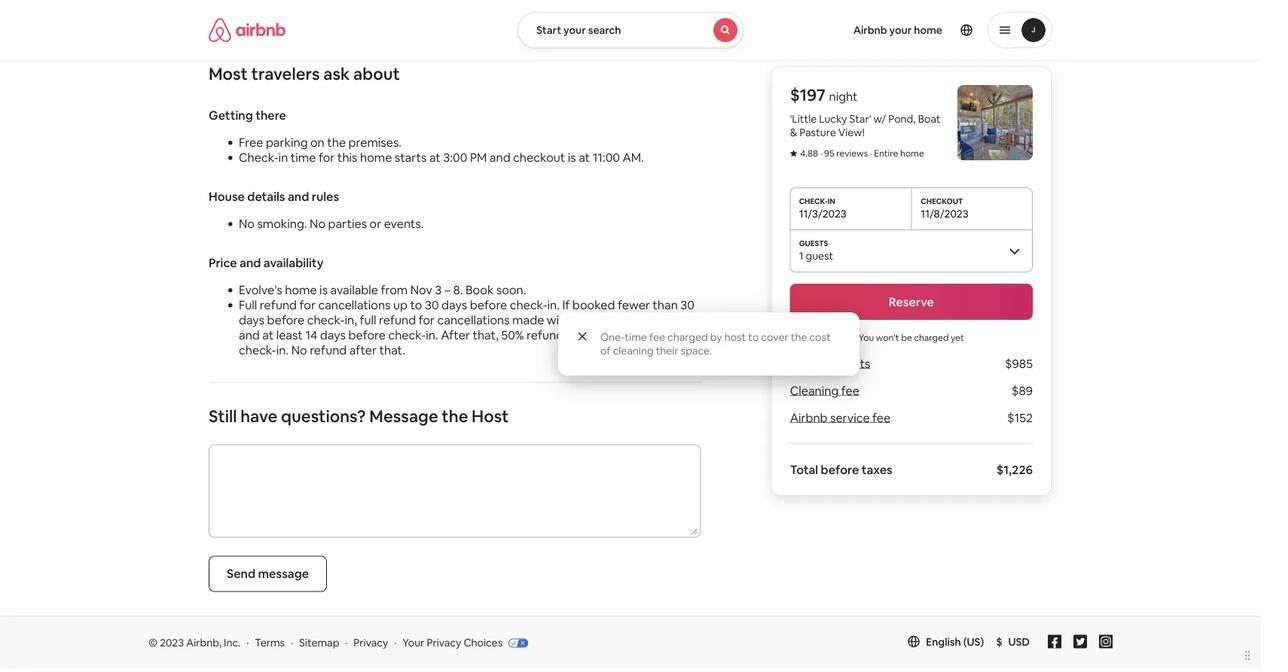 Task type: locate. For each thing, give the bounding box(es) containing it.
no down rules
[[310, 217, 326, 232]]

cleaning
[[613, 344, 654, 358]]

1 horizontal spatial time
[[625, 331, 647, 344]]

2023
[[160, 637, 184, 651]]

time inside one-time fee charged by host to cover the cost of cleaning their space.
[[625, 331, 647, 344]]

of down 7 at the left of the page
[[600, 344, 611, 358]]

refund
[[260, 298, 297, 313], [379, 313, 416, 329], [527, 328, 564, 344], [310, 343, 347, 359]]

0 horizontal spatial home
[[285, 283, 317, 298]]

check- right 'full'
[[388, 328, 426, 344]]

0 horizontal spatial at
[[262, 328, 274, 344]]

home right entire
[[900, 147, 924, 159]]

entire
[[874, 147, 898, 159]]

1 horizontal spatial no
[[291, 343, 307, 359]]

is inside free parking on the premises. check-in time for this home starts at 3:00 pm and checkout is at 11:00 am.
[[568, 150, 576, 166]]

view!
[[838, 126, 865, 139]]

home right this
[[360, 150, 392, 166]]

of right hours
[[634, 313, 645, 329]]

11/8/2023
[[921, 207, 969, 221]]

am.
[[623, 150, 644, 166]]

for up 14 on the left of the page
[[300, 298, 316, 313]]

in. left if
[[547, 298, 560, 313]]

lucky
[[819, 112, 847, 126]]

smoking.
[[257, 217, 307, 232]]

fee up service
[[841, 383, 860, 399]]

1 horizontal spatial to
[[583, 328, 595, 344]]

message
[[369, 407, 438, 428]]

time right in
[[291, 150, 316, 166]]

2 horizontal spatial fee
[[873, 410, 891, 426]]

service
[[830, 410, 870, 426]]

cleaning
[[790, 383, 839, 399]]

at left 11:00
[[579, 150, 590, 166]]

home down availability
[[285, 283, 317, 298]]

soon.
[[496, 283, 526, 298]]

home inside free parking on the premises. check-in time for this home starts at 3:00 pm and checkout is at 11:00 am.
[[360, 150, 392, 166]]

· left entire
[[870, 147, 872, 159]]

1 vertical spatial time
[[625, 331, 647, 344]]

on
[[310, 135, 325, 151]]

parties
[[328, 217, 367, 232]]

no smoking. no parties or events.
[[239, 217, 424, 232]]

· left '95'
[[820, 147, 822, 159]]

1 horizontal spatial ·
[[820, 147, 822, 159]]

1 horizontal spatial up
[[566, 328, 581, 344]]

is right checkout
[[568, 150, 576, 166]]

0 vertical spatial of
[[634, 313, 645, 329]]

cover
[[761, 331, 789, 344]]

14
[[305, 328, 317, 344]]

no inside 'evolve's home is available from nov 3 – 8. book soon. full refund for cancellations up to 30 days before check-in. if booked fewer than 30 days before check-in, full refund for cancellations made within 48 hours of booking and at least 14 days before check-in. after that, 50% refund up to 7 days before check-in. no refund after that.'
[[291, 343, 307, 359]]

within
[[547, 313, 581, 329]]

to left 7 at the left of the page
[[583, 328, 595, 344]]

privacy left your
[[354, 637, 388, 651]]

charged right be
[[914, 332, 949, 344]]

check- right least
[[307, 313, 345, 329]]

start your search
[[536, 23, 621, 37]]

30 right than at the right
[[681, 298, 695, 313]]

reserve
[[889, 294, 934, 310]]

up left 48 at the top left of the page
[[566, 328, 581, 344]]

the right on
[[327, 135, 346, 151]]

0 horizontal spatial is
[[320, 283, 328, 298]]

and down full
[[239, 328, 260, 344]]

0 horizontal spatial 30
[[425, 298, 439, 313]]

available
[[330, 283, 378, 298]]

1 horizontal spatial privacy
[[427, 637, 461, 651]]

to right from
[[410, 298, 422, 313]]

in. left 14 on the left of the page
[[276, 343, 289, 359]]

for down nov
[[419, 313, 435, 329]]

0 vertical spatial $197
[[790, 84, 826, 105]]

full
[[239, 298, 257, 313]]

$152
[[1007, 410, 1033, 426]]

no
[[239, 217, 255, 232], [310, 217, 326, 232], [291, 343, 307, 359]]

time inside free parking on the premises. check-in time for this home starts at 3:00 pm and checkout is at 11:00 am.
[[291, 150, 316, 166]]

time
[[291, 150, 316, 166], [625, 331, 647, 344]]

navigate to twitter image
[[1074, 636, 1087, 650]]

charged for be
[[914, 332, 949, 344]]

2 $197 from the top
[[790, 356, 816, 371]]

1 $197 from the top
[[790, 84, 826, 105]]

$197 left x
[[790, 356, 816, 371]]

1 vertical spatial is
[[320, 283, 328, 298]]

privacy
[[354, 637, 388, 651], [427, 637, 461, 651]]

your privacy choices link
[[403, 637, 528, 652]]

1 horizontal spatial fee
[[841, 383, 860, 399]]

airbnb service fee
[[790, 410, 891, 426]]

this
[[337, 150, 358, 166]]

1 vertical spatial of
[[600, 344, 611, 358]]

house
[[209, 190, 245, 205]]

0 horizontal spatial for
[[300, 298, 316, 313]]

cancellations down the book in the top of the page
[[437, 313, 510, 329]]

0 horizontal spatial privacy
[[354, 637, 388, 651]]

boat
[[918, 112, 941, 126]]

charged for fee
[[668, 331, 708, 344]]

and
[[490, 150, 511, 166], [288, 190, 309, 205], [240, 256, 261, 271], [239, 328, 260, 344]]

1 vertical spatial up
[[566, 328, 581, 344]]

2 vertical spatial fee
[[873, 410, 891, 426]]

in. left after
[[426, 328, 438, 344]]

time down hours
[[625, 331, 647, 344]]

$89
[[1012, 383, 1033, 399]]

and right pm
[[490, 150, 511, 166]]

privacy right your
[[427, 637, 461, 651]]

at left "3:00"
[[429, 150, 441, 166]]

·
[[820, 147, 822, 159], [870, 147, 872, 159], [247, 637, 249, 651]]

1 horizontal spatial charged
[[914, 332, 949, 344]]

before
[[470, 298, 507, 313], [267, 313, 305, 329], [348, 328, 386, 344], [635, 328, 673, 344], [821, 462, 859, 478]]

2 horizontal spatial in.
[[547, 298, 560, 313]]

1 vertical spatial $197
[[790, 356, 816, 371]]

questions?
[[281, 407, 366, 428]]

0 horizontal spatial fee
[[649, 331, 665, 344]]

refund right full
[[260, 298, 297, 313]]

0 vertical spatial time
[[291, 150, 316, 166]]

to right "host"
[[748, 331, 759, 344]]

2 horizontal spatial to
[[748, 331, 759, 344]]

the left host
[[442, 407, 468, 428]]

booking
[[648, 313, 693, 329]]

1 privacy from the left
[[354, 637, 388, 651]]

before down available
[[348, 328, 386, 344]]

3
[[435, 283, 442, 298]]

in.
[[547, 298, 560, 313], [426, 328, 438, 344], [276, 343, 289, 359]]

least
[[276, 328, 303, 344]]

fee
[[649, 331, 665, 344], [841, 383, 860, 399], [873, 410, 891, 426]]

no left after
[[291, 343, 307, 359]]

1 horizontal spatial for
[[319, 150, 335, 166]]

most
[[209, 64, 248, 85]]

yet
[[951, 332, 964, 344]]

inc.
[[224, 637, 241, 651]]

hours
[[600, 313, 631, 329]]

cancellations
[[318, 298, 391, 313], [437, 313, 510, 329]]

taxes
[[862, 462, 893, 478]]

the left "cost"
[[791, 331, 807, 344]]

message
[[258, 567, 309, 582]]

nights
[[836, 356, 871, 371]]

0 vertical spatial fee
[[649, 331, 665, 344]]

for inside free parking on the premises. check-in time for this home starts at 3:00 pm and checkout is at 11:00 am.
[[319, 150, 335, 166]]

0 horizontal spatial time
[[291, 150, 316, 166]]

$197 for $197 night
[[790, 84, 826, 105]]

30 left '–' at top
[[425, 298, 439, 313]]

starts
[[395, 150, 427, 166]]

30
[[425, 298, 439, 313], [681, 298, 695, 313]]

the
[[327, 135, 346, 151], [791, 331, 807, 344], [442, 407, 468, 428]]

for left this
[[319, 150, 335, 166]]

is left available
[[320, 283, 328, 298]]

$197 night
[[790, 84, 858, 105]]

0 horizontal spatial of
[[600, 344, 611, 358]]

2 horizontal spatial the
[[791, 331, 807, 344]]

0 vertical spatial the
[[327, 135, 346, 151]]

from
[[381, 283, 408, 298]]

charged down 'booking'
[[668, 331, 708, 344]]

2 horizontal spatial ·
[[870, 147, 872, 159]]

2 horizontal spatial at
[[579, 150, 590, 166]]

fee down 'booking'
[[649, 331, 665, 344]]

no down details
[[239, 217, 255, 232]]

1 30 from the left
[[425, 298, 439, 313]]

of inside one-time fee charged by host to cover the cost of cleaning their space.
[[600, 344, 611, 358]]

to
[[410, 298, 422, 313], [583, 328, 595, 344], [748, 331, 759, 344]]

the inside one-time fee charged by host to cover the cost of cleaning their space.
[[791, 331, 807, 344]]

$197 up 'little
[[790, 84, 826, 105]]

2 vertical spatial the
[[442, 407, 468, 428]]

0 horizontal spatial the
[[327, 135, 346, 151]]

0 horizontal spatial charged
[[668, 331, 708, 344]]

0 vertical spatial is
[[568, 150, 576, 166]]

their
[[656, 344, 679, 358]]

and inside free parking on the premises. check-in time for this home starts at 3:00 pm and checkout is at 11:00 am.
[[490, 150, 511, 166]]

2 horizontal spatial no
[[310, 217, 326, 232]]

reviews
[[837, 147, 868, 159]]

fee right service
[[873, 410, 891, 426]]

1 horizontal spatial is
[[568, 150, 576, 166]]

1 horizontal spatial cancellations
[[437, 313, 510, 329]]

at left least
[[262, 328, 274, 344]]

$
[[996, 636, 1003, 650]]

travelers
[[251, 64, 320, 85]]

cancellations up after
[[318, 298, 391, 313]]

start
[[536, 23, 561, 37]]

your privacy choices
[[403, 637, 503, 651]]

airbnb service fee button
[[790, 410, 891, 426]]

&
[[790, 126, 797, 139]]

check- down full
[[239, 343, 276, 359]]

charged
[[668, 331, 708, 344], [914, 332, 949, 344]]

1 horizontal spatial at
[[429, 150, 441, 166]]

total before taxes
[[790, 462, 893, 478]]

1 horizontal spatial home
[[360, 150, 392, 166]]

· right inc.
[[247, 637, 249, 651]]

charged inside one-time fee charged by host to cover the cost of cleaning their space.
[[668, 331, 708, 344]]

availability
[[264, 256, 324, 271]]

1 horizontal spatial of
[[634, 313, 645, 329]]

0 horizontal spatial no
[[239, 217, 255, 232]]

your
[[564, 23, 586, 37]]

1 horizontal spatial 30
[[681, 298, 695, 313]]

navigate to facebook image
[[1048, 636, 1062, 650]]

airbnb
[[790, 410, 828, 426]]

premises.
[[349, 135, 402, 151]]

is
[[568, 150, 576, 166], [320, 283, 328, 298]]

of inside 'evolve's home is available from nov 3 – 8. book soon. full refund for cancellations up to 30 days before check-in. if booked fewer than 30 days before check-in, full refund for cancellations made within 48 hours of booking and at least 14 days before check-in. after that, 50% refund up to 7 days before check-in. no refund after that.'
[[634, 313, 645, 329]]

there
[[256, 108, 286, 124]]

fee inside one-time fee charged by host to cover the cost of cleaning their space.
[[649, 331, 665, 344]]

up left nov
[[393, 298, 408, 313]]

0 vertical spatial up
[[393, 298, 408, 313]]

space.
[[681, 344, 712, 358]]

if
[[562, 298, 570, 313]]

check- up "50%"
[[510, 298, 547, 313]]

1 vertical spatial the
[[791, 331, 807, 344]]



Task type: describe. For each thing, give the bounding box(es) containing it.
$ usd
[[996, 636, 1030, 650]]

be
[[901, 332, 912, 344]]

before up their
[[635, 328, 673, 344]]

2 privacy from the left
[[427, 637, 461, 651]]

fee for service
[[873, 410, 891, 426]]

(us)
[[964, 636, 984, 650]]

host
[[725, 331, 746, 344]]

than
[[653, 298, 678, 313]]

still
[[209, 407, 237, 428]]

'little
[[790, 112, 817, 126]]

and left rules
[[288, 190, 309, 205]]

before left 14 on the left of the page
[[267, 313, 305, 329]]

getting there
[[209, 108, 286, 124]]

Start your search search field
[[518, 12, 744, 48]]

price and availability
[[209, 256, 324, 271]]

rules
[[312, 190, 339, 205]]

checkout
[[513, 150, 565, 166]]

house details and rules
[[209, 190, 339, 205]]

© 2023 airbnb, inc.
[[148, 637, 241, 651]]

details
[[247, 190, 285, 205]]

in
[[279, 150, 288, 166]]

$197 x 5 nights button
[[790, 356, 871, 371]]

book
[[466, 283, 494, 298]]

pasture
[[800, 126, 836, 139]]

one-
[[600, 331, 625, 344]]

events.
[[384, 217, 424, 232]]

most travelers ask about
[[209, 64, 400, 85]]

home inside 'evolve's home is available from nov 3 – 8. book soon. full refund for cancellations up to 30 days before check-in. if booked fewer than 30 days before check-in, full refund for cancellations made within 48 hours of booking and at least 14 days before check-in. after that, 50% refund up to 7 days before check-in. no refund after that.'
[[285, 283, 317, 298]]

Message the host text field
[[212, 448, 698, 536]]

1 vertical spatial fee
[[841, 383, 860, 399]]

at inside 'evolve's home is available from nov 3 – 8. book soon. full refund for cancellations up to 30 days before check-in. if booked fewer than 30 days before check-in, full refund for cancellations made within 48 hours of booking and at least 14 days before check-in. after that, 50% refund up to 7 days before check-in. no refund after that.'
[[262, 328, 274, 344]]

about
[[353, 64, 400, 85]]

send message button
[[209, 557, 327, 593]]

pond,
[[889, 112, 916, 126]]

refund right 'full'
[[379, 313, 416, 329]]

the inside free parking on the premises. check-in time for this home starts at 3:00 pm and checkout is at 11:00 am.
[[327, 135, 346, 151]]

w/
[[874, 112, 886, 126]]

getting
[[209, 108, 253, 124]]

sitemap link
[[299, 637, 339, 651]]

reserve button
[[790, 284, 1033, 320]]

0 horizontal spatial in.
[[276, 343, 289, 359]]

cleaning fee button
[[790, 383, 860, 399]]

send message
[[227, 567, 309, 582]]

0 horizontal spatial to
[[410, 298, 422, 313]]

–
[[444, 283, 451, 298]]

before up that,
[[470, 298, 507, 313]]

1 horizontal spatial the
[[442, 407, 468, 428]]

and inside 'evolve's home is available from nov 3 – 8. book soon. full refund for cancellations up to 30 days before check-in. if booked fewer than 30 days before check-in, full refund for cancellations made within 48 hours of booking and at least 14 days before check-in. after that, 50% refund up to 7 days before check-in. no refund after that.'
[[239, 328, 260, 344]]

fee for time
[[649, 331, 665, 344]]

full
[[360, 313, 376, 329]]

0 horizontal spatial cancellations
[[318, 298, 391, 313]]

in,
[[345, 313, 357, 329]]

search
[[588, 23, 621, 37]]

or
[[370, 217, 381, 232]]

privacy link
[[354, 637, 388, 651]]

total
[[790, 462, 818, 478]]

english
[[926, 636, 961, 650]]

before right total
[[821, 462, 859, 478]]

$197 for $197 x 5 nights
[[790, 356, 816, 371]]

to inside one-time fee charged by host to cover the cost of cleaning their space.
[[748, 331, 759, 344]]

0 horizontal spatial up
[[393, 298, 408, 313]]

after
[[441, 328, 470, 344]]

evolve's home is available from nov 3 – 8. book soon. full refund for cancellations up to 30 days before check-in. if booked fewer than 30 days before check-in, full refund for cancellations made within 48 hours of booking and at least 14 days before check-in. after that, 50% refund up to 7 days before check-in. no refund after that.
[[239, 283, 695, 359]]

$197 x 5 nights
[[790, 356, 871, 371]]

navigate to instagram image
[[1099, 636, 1113, 650]]

4.88
[[800, 147, 818, 159]]

50%
[[501, 328, 524, 344]]

by
[[710, 331, 722, 344]]

and right price
[[240, 256, 261, 271]]

fewer
[[618, 298, 650, 313]]

free
[[239, 135, 263, 151]]

host
[[472, 407, 509, 428]]

star'
[[850, 112, 871, 126]]

5
[[827, 356, 834, 371]]

sitemap
[[299, 637, 339, 651]]

2 horizontal spatial for
[[419, 313, 435, 329]]

that.
[[379, 343, 405, 359]]

1 horizontal spatial in.
[[426, 328, 438, 344]]

©
[[148, 637, 158, 651]]

airbnb,
[[186, 637, 221, 651]]

95
[[824, 147, 835, 159]]

refund right "50%"
[[527, 328, 564, 344]]

send
[[227, 567, 255, 582]]

price breakdown dialog
[[558, 313, 860, 376]]

'little lucky star' w/ pond, boat & pasture view!
[[790, 112, 941, 139]]

your
[[403, 637, 424, 651]]

8.
[[453, 283, 463, 298]]

english (us)
[[926, 636, 984, 650]]

is inside 'evolve's home is available from nov 3 – 8. book soon. full refund for cancellations up to 30 days before check-in. if booked fewer than 30 days before check-in, full refund for cancellations made within 48 hours of booking and at least 14 days before check-in. after that, 50% refund up to 7 days before check-in. no refund after that.'
[[320, 283, 328, 298]]

2 horizontal spatial home
[[900, 147, 924, 159]]

ask
[[323, 64, 350, 85]]

0 horizontal spatial ·
[[247, 637, 249, 651]]

you won't be charged yet
[[859, 332, 964, 344]]

11/3/2023
[[799, 207, 847, 221]]

after
[[349, 343, 377, 359]]

cost
[[810, 331, 831, 344]]

cleaning fee
[[790, 383, 860, 399]]

profile element
[[762, 0, 1053, 60]]

terms link
[[255, 637, 285, 651]]

2 30 from the left
[[681, 298, 695, 313]]

11:00
[[593, 150, 620, 166]]

price
[[209, 256, 237, 271]]

refund left after
[[310, 343, 347, 359]]

x
[[818, 356, 825, 371]]

you
[[859, 332, 874, 344]]



Task type: vqa. For each thing, say whether or not it's contained in the screenshot.
events.
yes



